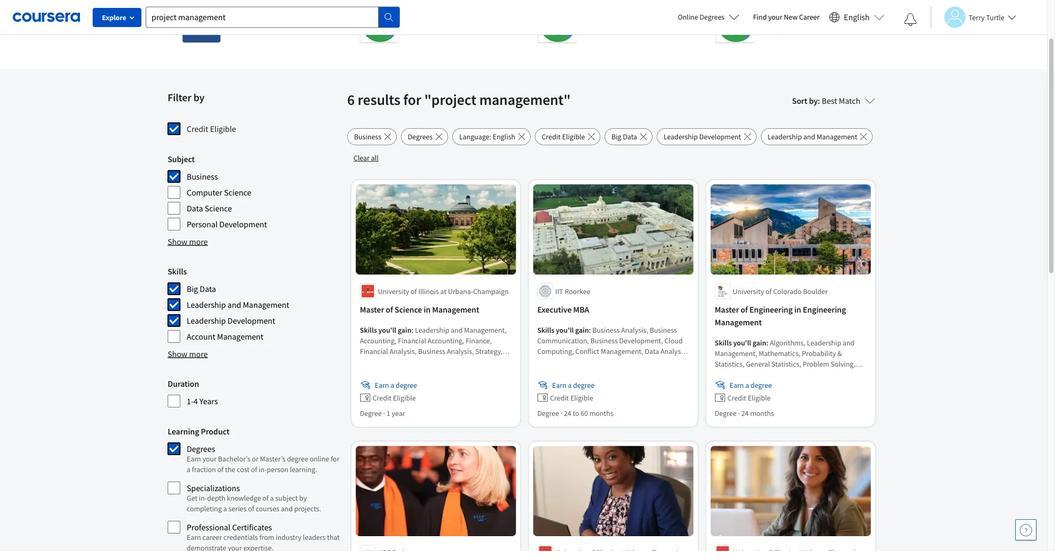 Task type: locate. For each thing, give the bounding box(es) containing it.
· for master of engineering in engineering management
[[739, 409, 740, 418]]

1 horizontal spatial 24
[[742, 409, 749, 418]]

skills you'll gain : down master of engineering in engineering management
[[715, 338, 770, 348]]

show more button for personal
[[168, 236, 208, 248]]

: for master of engineering in engineering management
[[767, 338, 769, 348]]

business button
[[347, 129, 397, 145]]

mba
[[574, 305, 590, 315]]

and down subject
[[281, 504, 293, 514]]

0 horizontal spatial 24
[[564, 409, 572, 418]]

1 horizontal spatial master
[[715, 305, 740, 315]]

more down personal
[[189, 237, 208, 247]]

earn inside earn career credentials from industry leaders that demonstrate your expertise.
[[187, 533, 201, 542]]

by right sort
[[810, 96, 818, 106]]

1 horizontal spatial big
[[612, 132, 622, 142]]

degrees right the online
[[700, 12, 725, 22]]

0 vertical spatial show more button
[[168, 236, 208, 248]]

1 engineering from the left
[[750, 305, 793, 315]]

management down best
[[817, 132, 858, 142]]

in- down the master's
[[259, 465, 267, 475]]

1 project from the left
[[242, 5, 265, 15]]

business up computer
[[187, 171, 218, 182]]

data science
[[187, 203, 232, 214]]

your
[[769, 12, 783, 22], [203, 454, 217, 464], [228, 544, 242, 551]]

2 horizontal spatial your
[[769, 12, 783, 22]]

2 horizontal spatial degree
[[715, 409, 737, 418]]

engineering down boulder at bottom right
[[803, 305, 847, 315]]

university
[[378, 287, 409, 296], [733, 287, 765, 296]]

subject
[[275, 494, 298, 503]]

1 horizontal spatial by
[[300, 494, 307, 503]]

you'll down master of engineering in engineering management
[[734, 338, 752, 348]]

in inside master of engineering in engineering management
[[795, 305, 802, 315]]

language: english
[[459, 132, 516, 142]]

0 horizontal spatial project
[[242, 5, 265, 15]]

1 vertical spatial more
[[189, 349, 208, 360]]

skills
[[168, 266, 187, 277], [360, 325, 377, 335], [538, 325, 555, 335], [715, 338, 732, 348]]

and down sort
[[804, 132, 816, 142]]

degree up degree · 24 months
[[751, 381, 772, 390]]

1 horizontal spatial you'll
[[556, 325, 574, 335]]

0 horizontal spatial earn a degree
[[375, 381, 417, 390]]

credit down the filter by
[[187, 124, 208, 134]]

data inside skills group
[[200, 284, 216, 294]]

earn career credentials from industry leaders that demonstrate your expertise.
[[187, 533, 340, 551]]

1 horizontal spatial your
[[228, 544, 242, 551]]

1 horizontal spatial gain
[[576, 325, 589, 335]]

project inside 'link'
[[242, 5, 265, 15]]

0 vertical spatial show more
[[168, 237, 208, 247]]

project for google project management (de) google
[[787, 5, 811, 15]]

get
[[187, 494, 198, 503]]

your for find
[[769, 12, 783, 22]]

1 24 from the left
[[564, 409, 572, 418]]

from
[[260, 533, 274, 542]]

leadership and management down sort
[[768, 132, 858, 142]]

0 horizontal spatial in
[[424, 305, 431, 315]]

0 horizontal spatial english
[[493, 132, 516, 142]]

degree · 1 year
[[360, 409, 405, 418]]

1 google image from the left
[[361, 5, 399, 43]]

1 vertical spatial leadership development
[[187, 316, 275, 326]]

1 vertical spatial data
[[187, 203, 203, 214]]

online degrees
[[678, 12, 725, 22]]

university of colorado boulder
[[733, 287, 828, 296]]

degree up learning.
[[287, 454, 308, 464]]

3 · from the left
[[739, 409, 740, 418]]

show more
[[168, 237, 208, 247], [168, 349, 208, 360]]

duration group
[[168, 378, 341, 408]]

2 show more from the top
[[168, 349, 208, 360]]

clear all
[[354, 153, 379, 163]]

development inside subject group
[[219, 219, 267, 230]]

skills you'll gain : down executive mba
[[538, 325, 593, 335]]

engineering
[[750, 305, 793, 315], [803, 305, 847, 315]]

0 horizontal spatial ·
[[383, 409, 385, 418]]

0 vertical spatial and
[[804, 132, 816, 142]]

degree
[[360, 409, 382, 418], [538, 409, 559, 418], [715, 409, 737, 418]]

degree for master of engineering in engineering management
[[715, 409, 737, 418]]

degrees inside dropdown button
[[700, 12, 725, 22]]

0 vertical spatial leadership and management
[[768, 132, 858, 142]]

executive
[[538, 305, 572, 315]]

: down "master of science in management" on the left bottom of page
[[412, 325, 414, 335]]

24 for executive mba
[[564, 409, 572, 418]]

your down credentials
[[228, 544, 242, 551]]

google image
[[361, 5, 399, 43], [539, 5, 577, 43], [717, 5, 755, 43]]

degrees down learning product
[[187, 444, 215, 454]]

2 horizontal spatial project
[[787, 5, 811, 15]]

career
[[800, 12, 820, 22]]

engineering down university of colorado boulder
[[750, 305, 793, 315]]

skills inside group
[[168, 266, 187, 277]]

show notifications image
[[905, 13, 917, 26]]

earn up fraction
[[187, 454, 201, 464]]

2 google image from the left
[[539, 5, 577, 43]]

0 horizontal spatial business
[[187, 171, 218, 182]]

degree · 24 to 60 months
[[538, 409, 614, 418]]

credit up degree · 24 months
[[728, 393, 747, 403]]

leadership and management inside skills group
[[187, 300, 289, 310]]

1 · from the left
[[383, 409, 385, 418]]

earn for master of engineering in engineering management
[[730, 381, 744, 390]]

computer
[[187, 187, 223, 198]]

0 horizontal spatial for
[[331, 454, 340, 464]]

in- inside earn your bachelor's or master's degree online for a fraction of the cost of in-person learning.
[[259, 465, 267, 475]]

online degrees button
[[670, 5, 748, 29]]

of inside master of engineering in engineering management
[[741, 305, 748, 315]]

· for master of science in management
[[383, 409, 385, 418]]

None search field
[[146, 7, 400, 28]]

earn up degree · 1 year
[[375, 381, 389, 390]]

1 vertical spatial big
[[187, 284, 198, 294]]

1 vertical spatial show more
[[168, 349, 208, 360]]

management right uci
[[267, 5, 309, 15]]

earn a degree for master of engineering in engineering management
[[730, 381, 772, 390]]

master inside master of engineering in engineering management
[[715, 305, 740, 315]]

skills you'll gain :
[[360, 325, 415, 335], [538, 325, 593, 335], [715, 338, 770, 348]]

you'll for master of science in management
[[379, 325, 397, 335]]

management inside google project management (de) google
[[812, 5, 854, 15]]

1 vertical spatial development
[[219, 219, 267, 230]]

: down the mba
[[589, 325, 591, 335]]

0 horizontal spatial gain
[[398, 325, 412, 335]]

1 more from the top
[[189, 237, 208, 247]]

earn up demonstrate
[[187, 533, 201, 542]]

1 vertical spatial your
[[203, 454, 217, 464]]

1 show more from the top
[[168, 237, 208, 247]]

1 horizontal spatial degree
[[538, 409, 559, 418]]

0 vertical spatial development
[[700, 132, 742, 142]]

0 horizontal spatial and
[[228, 300, 241, 310]]

3 earn a degree from the left
[[730, 381, 772, 390]]

university left colorado at the right of page
[[733, 287, 765, 296]]

credit eligible for executive mba
[[550, 393, 594, 403]]

english
[[844, 12, 870, 23], [493, 132, 516, 142]]

skills you'll gain : down "master of science in management" on the left bottom of page
[[360, 325, 415, 335]]

1 show more button from the top
[[168, 236, 208, 248]]

2 vertical spatial data
[[200, 284, 216, 294]]

0 horizontal spatial months
[[590, 409, 614, 418]]

1 horizontal spatial earn a degree
[[553, 381, 595, 390]]

science down the computer science
[[205, 203, 232, 214]]

: for executive mba
[[589, 325, 591, 335]]

english button
[[825, 0, 889, 34]]

and up the account management
[[228, 300, 241, 310]]

projects.
[[294, 504, 321, 514]]

degree up the year
[[396, 381, 417, 390]]

2 horizontal spatial degrees
[[700, 12, 725, 22]]

1 vertical spatial for
[[331, 454, 340, 464]]

your up fraction
[[203, 454, 217, 464]]

1 horizontal spatial skills you'll gain :
[[538, 325, 593, 335]]

earn
[[375, 381, 389, 390], [553, 381, 567, 390], [730, 381, 744, 390], [187, 454, 201, 464], [187, 533, 201, 542]]

management up the account management
[[243, 300, 289, 310]]

2 university from the left
[[733, 287, 765, 296]]

degree for master of engineering in engineering management
[[751, 381, 772, 390]]

1 horizontal spatial big data
[[612, 132, 638, 142]]

1 degree from the left
[[360, 409, 382, 418]]

eligible for master of science in management
[[393, 393, 416, 403]]

google for google project management: google
[[407, 5, 430, 15]]

credit down management"
[[542, 132, 561, 142]]

language:
[[459, 132, 492, 142]]

personal
[[187, 219, 218, 230]]

your right find
[[769, 12, 783, 22]]

2 horizontal spatial by
[[810, 96, 818, 106]]

· for executive mba
[[561, 409, 563, 418]]

by for sort
[[810, 96, 818, 106]]

3 project from the left
[[787, 5, 811, 15]]

leadership inside button
[[664, 132, 698, 142]]

1 in from the left
[[424, 305, 431, 315]]

1
[[387, 409, 390, 418]]

1 earn a degree from the left
[[375, 381, 417, 390]]

master
[[360, 305, 384, 315], [715, 305, 740, 315]]

in down colorado at the right of page
[[795, 305, 802, 315]]

show more down account
[[168, 349, 208, 360]]

big inside button
[[612, 132, 622, 142]]

university up "master of science in management" on the left bottom of page
[[378, 287, 409, 296]]

0 vertical spatial big data
[[612, 132, 638, 142]]

3 google image from the left
[[717, 5, 755, 43]]

earn a degree up the year
[[375, 381, 417, 390]]

management down university of colorado boulder
[[715, 317, 762, 328]]

show more button for account
[[168, 348, 208, 361]]

1 horizontal spatial for
[[404, 91, 422, 109]]

degree for executive mba
[[574, 381, 595, 390]]

0 horizontal spatial degree
[[360, 409, 382, 418]]

1 horizontal spatial and
[[281, 504, 293, 514]]

credit eligible for master of engineering in engineering management
[[728, 393, 771, 403]]

0 horizontal spatial skills you'll gain :
[[360, 325, 415, 335]]

2 more from the top
[[189, 349, 208, 360]]

2 horizontal spatial ·
[[739, 409, 740, 418]]

gain
[[398, 325, 412, 335], [576, 325, 589, 335], [753, 338, 767, 348]]

a left fraction
[[187, 465, 191, 475]]

1 vertical spatial show more button
[[168, 348, 208, 361]]

data inside button
[[623, 132, 638, 142]]

earn for master of science in management
[[375, 381, 389, 390]]

1-
[[187, 396, 194, 407]]

2 show more button from the top
[[168, 348, 208, 361]]

2 24 from the left
[[742, 409, 749, 418]]

0 horizontal spatial in-
[[199, 494, 207, 503]]

credit up degree · 1 year
[[373, 393, 392, 403]]

0 vertical spatial your
[[769, 12, 783, 22]]

you'll down "master of science in management" on the left bottom of page
[[379, 325, 397, 335]]

degree for master of science in management
[[360, 409, 382, 418]]

0 vertical spatial more
[[189, 237, 208, 247]]

demonstrate
[[187, 544, 226, 551]]

0 vertical spatial data
[[623, 132, 638, 142]]

big inside skills group
[[187, 284, 198, 294]]

show more button
[[168, 236, 208, 248], [168, 348, 208, 361]]

eligible for master of engineering in engineering management
[[748, 393, 771, 403]]

eligible
[[210, 124, 236, 134], [562, 132, 585, 142], [393, 393, 416, 403], [571, 393, 594, 403], [748, 393, 771, 403]]

1 vertical spatial and
[[228, 300, 241, 310]]

and inside the 'get in-depth knowledge of a subject by completing a series of courses and projects.'
[[281, 504, 293, 514]]

learning.
[[290, 465, 317, 475]]

2 vertical spatial degrees
[[187, 444, 215, 454]]

2 horizontal spatial gain
[[753, 338, 767, 348]]

2 vertical spatial and
[[281, 504, 293, 514]]

show down account
[[168, 349, 188, 360]]

master's
[[260, 454, 286, 464]]

1 horizontal spatial leadership and management
[[768, 132, 858, 142]]

earn a degree up degree · 24 to 60 months
[[553, 381, 595, 390]]

degree for executive mba
[[538, 409, 559, 418]]

google for google
[[585, 26, 607, 36]]

skills you'll gain : for master of science in management
[[360, 325, 415, 335]]

0 horizontal spatial google image
[[361, 5, 399, 43]]

2 master from the left
[[715, 305, 740, 315]]

show more button down account
[[168, 348, 208, 361]]

project inside google project management (de) google
[[787, 5, 811, 15]]

by for filter
[[194, 91, 205, 104]]

for
[[404, 91, 422, 109], [331, 454, 340, 464]]

sort by : best match
[[793, 96, 861, 106]]

data
[[623, 132, 638, 142], [187, 203, 203, 214], [200, 284, 216, 294]]

gain down "master of science in management" on the left bottom of page
[[398, 325, 412, 335]]

science down illinois
[[395, 305, 422, 315]]

0 vertical spatial business
[[354, 132, 382, 142]]

2 · from the left
[[561, 409, 563, 418]]

0 horizontal spatial you'll
[[379, 325, 397, 335]]

0 vertical spatial science
[[224, 187, 251, 198]]

for right results
[[404, 91, 422, 109]]

2 vertical spatial development
[[228, 316, 275, 326]]

1 vertical spatial show
[[168, 349, 188, 360]]

2 degree from the left
[[538, 409, 559, 418]]

show more button down personal
[[168, 236, 208, 248]]

2 vertical spatial your
[[228, 544, 242, 551]]

clear
[[354, 153, 370, 163]]

leadership and management up the account management
[[187, 300, 289, 310]]

completing
[[187, 504, 222, 514]]

credit eligible for master of science in management
[[373, 393, 416, 403]]

business inside button
[[354, 132, 382, 142]]

and
[[804, 132, 816, 142], [228, 300, 241, 310], [281, 504, 293, 514]]

1 horizontal spatial google image
[[539, 5, 577, 43]]

2 earn a degree from the left
[[553, 381, 595, 390]]

0 vertical spatial english
[[844, 12, 870, 23]]

2 horizontal spatial you'll
[[734, 338, 752, 348]]

uci project management
[[229, 5, 309, 15]]

2 vertical spatial science
[[395, 305, 422, 315]]

you'll
[[379, 325, 397, 335], [556, 325, 574, 335], [734, 338, 752, 348]]

big up account
[[187, 284, 198, 294]]

1 vertical spatial business
[[187, 171, 218, 182]]

1 horizontal spatial degrees
[[408, 132, 433, 142]]

3 degree from the left
[[715, 409, 737, 418]]

in down illinois
[[424, 305, 431, 315]]

earn up degree · 24 months
[[730, 381, 744, 390]]

university of california, irvine image
[[183, 5, 221, 43]]

english right language:
[[493, 132, 516, 142]]

master for master of science in management
[[360, 305, 384, 315]]

1 vertical spatial big data
[[187, 284, 216, 294]]

degree up 60
[[574, 381, 595, 390]]

0 horizontal spatial master
[[360, 305, 384, 315]]

project for google project management: google
[[431, 5, 455, 15]]

show down personal
[[168, 237, 188, 247]]

credit for master of science in management
[[373, 393, 392, 403]]

a up degree · 24 months
[[746, 381, 750, 390]]

university for engineering
[[733, 287, 765, 296]]

in for management
[[424, 305, 431, 315]]

1 vertical spatial in-
[[199, 494, 207, 503]]

0 horizontal spatial university
[[378, 287, 409, 296]]

of
[[411, 287, 417, 296], [766, 287, 772, 296], [386, 305, 393, 315], [741, 305, 748, 315], [218, 465, 224, 475], [251, 465, 257, 475], [263, 494, 269, 503], [248, 504, 254, 514]]

show more down personal
[[168, 237, 208, 247]]

in- up the completing
[[199, 494, 207, 503]]

executive mba
[[538, 305, 590, 315]]

2 horizontal spatial google image
[[717, 5, 755, 43]]

project for uci project management
[[242, 5, 265, 15]]

university for science
[[378, 287, 409, 296]]

1 university from the left
[[378, 287, 409, 296]]

1 horizontal spatial business
[[354, 132, 382, 142]]

cost
[[237, 465, 250, 475]]

science for computer science
[[224, 187, 251, 198]]

you'll down executive mba
[[556, 325, 574, 335]]

more
[[189, 237, 208, 247], [189, 349, 208, 360]]

1 master from the left
[[360, 305, 384, 315]]

big data inside skills group
[[187, 284, 216, 294]]

2 horizontal spatial skills you'll gain :
[[715, 338, 770, 348]]

0 horizontal spatial by
[[194, 91, 205, 104]]

2 in from the left
[[795, 305, 802, 315]]

24
[[564, 409, 572, 418], [742, 409, 749, 418]]

: left best
[[818, 96, 821, 106]]

series
[[229, 504, 247, 514]]

degrees down "project
[[408, 132, 433, 142]]

you'll for master of engineering in engineering management
[[734, 338, 752, 348]]

0 vertical spatial degrees
[[700, 12, 725, 22]]

eligible for executive mba
[[571, 393, 594, 403]]

science up data science
[[224, 187, 251, 198]]

english inside language: english button
[[493, 132, 516, 142]]

0 horizontal spatial leadership and management
[[187, 300, 289, 310]]

What do you want to learn? text field
[[146, 7, 379, 28]]

1 vertical spatial science
[[205, 203, 232, 214]]

1 horizontal spatial in
[[795, 305, 802, 315]]

google image for google
[[361, 5, 399, 43]]

show
[[168, 237, 188, 247], [168, 349, 188, 360]]

champaign
[[473, 287, 509, 296]]

0 vertical spatial leadership development
[[664, 132, 742, 142]]

a inside earn your bachelor's or master's degree online for a fraction of the cost of in-person learning.
[[187, 465, 191, 475]]

0 horizontal spatial big
[[187, 284, 198, 294]]

gain down the mba
[[576, 325, 589, 335]]

management inside 'link'
[[267, 5, 309, 15]]

credit up degree · 24 to 60 months
[[550, 393, 569, 403]]

0 horizontal spatial engineering
[[750, 305, 793, 315]]

1 horizontal spatial project
[[431, 5, 455, 15]]

management right the new
[[812, 5, 854, 15]]

: down master of engineering in engineering management
[[767, 338, 769, 348]]

degree for master of science in management
[[396, 381, 417, 390]]

1 horizontal spatial engineering
[[803, 305, 847, 315]]

for right online
[[331, 454, 340, 464]]

by up projects.
[[300, 494, 307, 503]]

0 horizontal spatial degrees
[[187, 444, 215, 454]]

2 project from the left
[[431, 5, 455, 15]]

2 horizontal spatial earn a degree
[[730, 381, 772, 390]]

1 horizontal spatial months
[[751, 409, 775, 418]]

by right filter
[[194, 91, 205, 104]]

english right career
[[844, 12, 870, 23]]

0 horizontal spatial your
[[203, 454, 217, 464]]

show more for personal development
[[168, 237, 208, 247]]

·
[[383, 409, 385, 418], [561, 409, 563, 418], [739, 409, 740, 418]]

1 vertical spatial leadership and management
[[187, 300, 289, 310]]

new
[[784, 12, 798, 22]]

24 for master of engineering in engineering management
[[742, 409, 749, 418]]

gain down master of engineering in engineering management
[[753, 338, 767, 348]]

your inside earn your bachelor's or master's degree online for a fraction of the cost of in-person learning.
[[203, 454, 217, 464]]

1 show from the top
[[168, 237, 188, 247]]

big right "credit eligible" button
[[612, 132, 622, 142]]

earn up degree · 24 to 60 months
[[553, 381, 567, 390]]

science for data science
[[205, 203, 232, 214]]

skills you'll gain : for master of engineering in engineering management
[[715, 338, 770, 348]]

earn a degree for master of science in management
[[375, 381, 417, 390]]

earn a degree up degree · 24 months
[[730, 381, 772, 390]]

skills for executive mba
[[538, 325, 555, 335]]

and inside button
[[804, 132, 816, 142]]

leadership development
[[664, 132, 742, 142], [187, 316, 275, 326]]

leadership development inside button
[[664, 132, 742, 142]]

1 vertical spatial degrees
[[408, 132, 433, 142]]

a up degree · 24 to 60 months
[[568, 381, 572, 390]]

1 horizontal spatial ·
[[561, 409, 563, 418]]

0 horizontal spatial leadership development
[[187, 316, 275, 326]]

sort
[[793, 96, 808, 106]]

skills group
[[168, 265, 341, 344]]

0 horizontal spatial big data
[[187, 284, 216, 294]]

0 vertical spatial show
[[168, 237, 188, 247]]

more down account
[[189, 349, 208, 360]]

filter
[[168, 91, 191, 104]]

2 show from the top
[[168, 349, 188, 360]]

project inside the google project management: google
[[431, 5, 455, 15]]

:
[[818, 96, 821, 106], [412, 325, 414, 335], [589, 325, 591, 335], [767, 338, 769, 348]]

1 horizontal spatial university
[[733, 287, 765, 296]]

person
[[267, 465, 289, 475]]

1 horizontal spatial english
[[844, 12, 870, 23]]

find
[[754, 12, 767, 22]]

business up clear all button on the left top of the page
[[354, 132, 382, 142]]

or
[[252, 454, 259, 464]]

management inside master of engineering in engineering management
[[715, 317, 762, 328]]



Task type: vqa. For each thing, say whether or not it's contained in the screenshot.
Big Data inside the Skills GROUP
yes



Task type: describe. For each thing, give the bounding box(es) containing it.
big data button
[[605, 129, 653, 145]]

learning
[[168, 426, 199, 437]]

management:
[[456, 5, 500, 15]]

help center image
[[1020, 524, 1033, 536]]

get in-depth knowledge of a subject by completing a series of courses and projects.
[[187, 494, 321, 514]]

google project management: google
[[407, 5, 500, 25]]

credit eligible button
[[535, 129, 601, 145]]

years
[[200, 396, 218, 407]]

filter by
[[168, 91, 205, 104]]

credentials
[[224, 533, 258, 542]]

executive mba link
[[538, 304, 690, 316]]

skills for master of engineering in engineering management
[[715, 338, 732, 348]]

data inside subject group
[[187, 203, 203, 214]]

explore button
[[93, 8, 142, 27]]

credit for master of engineering in engineering management
[[728, 393, 747, 403]]

bachelor's
[[218, 454, 251, 464]]

big data inside button
[[612, 132, 638, 142]]

skills for master of science in management
[[360, 325, 377, 335]]

60
[[581, 409, 588, 418]]

management right account
[[217, 332, 264, 342]]

credit for executive mba
[[550, 393, 569, 403]]

your inside earn career credentials from industry leaders that demonstrate your expertise.
[[228, 544, 242, 551]]

development inside leadership development button
[[700, 132, 742, 142]]

in for engineering
[[795, 305, 802, 315]]

degree inside earn your bachelor's or master's degree online for a fraction of the cost of in-person learning.
[[287, 454, 308, 464]]

business inside subject group
[[187, 171, 218, 182]]

for inside earn your bachelor's or master's degree online for a fraction of the cost of in-person learning.
[[331, 454, 340, 464]]

earn for executive mba
[[553, 381, 567, 390]]

eligible inside button
[[562, 132, 585, 142]]

online
[[678, 12, 699, 22]]

terry
[[969, 12, 985, 22]]

leadership development inside skills group
[[187, 316, 275, 326]]

1 months from the left
[[590, 409, 614, 418]]

degrees inside learning product group
[[187, 444, 215, 454]]

explore
[[102, 13, 126, 22]]

show more for account management
[[168, 349, 208, 360]]

results
[[358, 91, 401, 109]]

degree · 24 months
[[715, 409, 775, 418]]

0 vertical spatial for
[[404, 91, 422, 109]]

by inside the 'get in-depth knowledge of a subject by completing a series of courses and projects.'
[[300, 494, 307, 503]]

urbana-
[[448, 287, 473, 296]]

master of engineering in engineering management link
[[715, 304, 867, 329]]

6 results for "project management"
[[347, 91, 571, 109]]

uci project management link
[[172, 0, 342, 53]]

leadership inside button
[[768, 132, 802, 142]]

roorkee
[[565, 287, 591, 296]]

1-4 years
[[187, 396, 218, 407]]

2 months from the left
[[751, 409, 775, 418]]

terry turtle button
[[931, 7, 1017, 28]]

to
[[573, 409, 580, 418]]

a up the year
[[391, 381, 394, 390]]

year
[[392, 409, 405, 418]]

account
[[187, 332, 216, 342]]

find your new career
[[754, 12, 820, 22]]

depth
[[207, 494, 226, 503]]

google image for (de)
[[717, 5, 755, 43]]

your for earn
[[203, 454, 217, 464]]

master for master of engineering in engineering management
[[715, 305, 740, 315]]

leadership development button
[[657, 129, 757, 145]]

account management
[[187, 332, 264, 342]]

: for master of science in management
[[412, 325, 414, 335]]

4
[[194, 396, 198, 407]]

fraction
[[192, 465, 216, 475]]

turtle
[[987, 12, 1005, 22]]

that
[[327, 533, 340, 542]]

degrees button
[[401, 129, 448, 145]]

degrees inside button
[[408, 132, 433, 142]]

management"
[[480, 91, 571, 109]]

leaders
[[303, 533, 326, 542]]

earn a degree for executive mba
[[553, 381, 595, 390]]

iit
[[556, 287, 564, 296]]

credit inside button
[[542, 132, 561, 142]]

master of engineering in engineering management
[[715, 305, 847, 328]]

professional
[[187, 522, 231, 533]]

terry turtle
[[969, 12, 1005, 22]]

english inside english button
[[844, 12, 870, 23]]

a left series
[[223, 504, 227, 514]]

find your new career link
[[748, 11, 825, 24]]

language: english button
[[453, 129, 531, 145]]

career
[[203, 533, 222, 542]]

duration
[[168, 379, 199, 389]]

a up courses
[[270, 494, 274, 503]]

google link
[[528, 0, 698, 53]]

leadership and management inside button
[[768, 132, 858, 142]]

(de)
[[763, 16, 777, 25]]

earn inside earn your bachelor's or master's degree online for a fraction of the cost of in-person learning.
[[187, 454, 201, 464]]

skills you'll gain : for executive mba
[[538, 325, 593, 335]]

iit roorkee
[[556, 287, 591, 296]]

master of science in management
[[360, 305, 480, 315]]

management down urbana-
[[432, 305, 480, 315]]

credit eligible inside button
[[542, 132, 585, 142]]

in- inside the 'get in-depth knowledge of a subject by completing a series of courses and projects.'
[[199, 494, 207, 503]]

clear all button
[[347, 150, 385, 167]]

illinois
[[419, 287, 439, 296]]

more for account management
[[189, 349, 208, 360]]

online
[[310, 454, 329, 464]]

specializations
[[187, 483, 240, 494]]

at
[[441, 287, 447, 296]]

the
[[225, 465, 235, 475]]

industry
[[276, 533, 302, 542]]

development inside skills group
[[228, 316, 275, 326]]

certificates
[[232, 522, 272, 533]]

learning product group
[[168, 425, 341, 551]]

uci
[[229, 5, 241, 15]]

and inside skills group
[[228, 300, 241, 310]]

"project
[[425, 91, 477, 109]]

university of illinois at urbana-champaign
[[378, 287, 509, 296]]

product
[[201, 426, 230, 437]]

coursera image
[[13, 9, 80, 26]]

computer science
[[187, 187, 251, 198]]

gain for master of science in management
[[398, 325, 412, 335]]

show for account
[[168, 349, 188, 360]]

show for personal
[[168, 237, 188, 247]]

gain for master of engineering in engineering management
[[753, 338, 767, 348]]

professional certificates
[[187, 522, 272, 533]]

gain for executive mba
[[576, 325, 589, 335]]

colorado
[[774, 287, 802, 296]]

earn your bachelor's or master's degree online for a fraction of the cost of in-person learning.
[[187, 454, 340, 475]]

more for personal development
[[189, 237, 208, 247]]

google for google project management (de) google
[[763, 5, 786, 15]]

match
[[839, 96, 861, 106]]

management inside button
[[817, 132, 858, 142]]

google project management (de) google
[[763, 5, 854, 36]]

subject group
[[168, 153, 341, 231]]

you'll for executive mba
[[556, 325, 574, 335]]

boulder
[[804, 287, 828, 296]]

expertise.
[[243, 544, 274, 551]]

2 engineering from the left
[[803, 305, 847, 315]]

leadership and management button
[[761, 129, 873, 145]]



